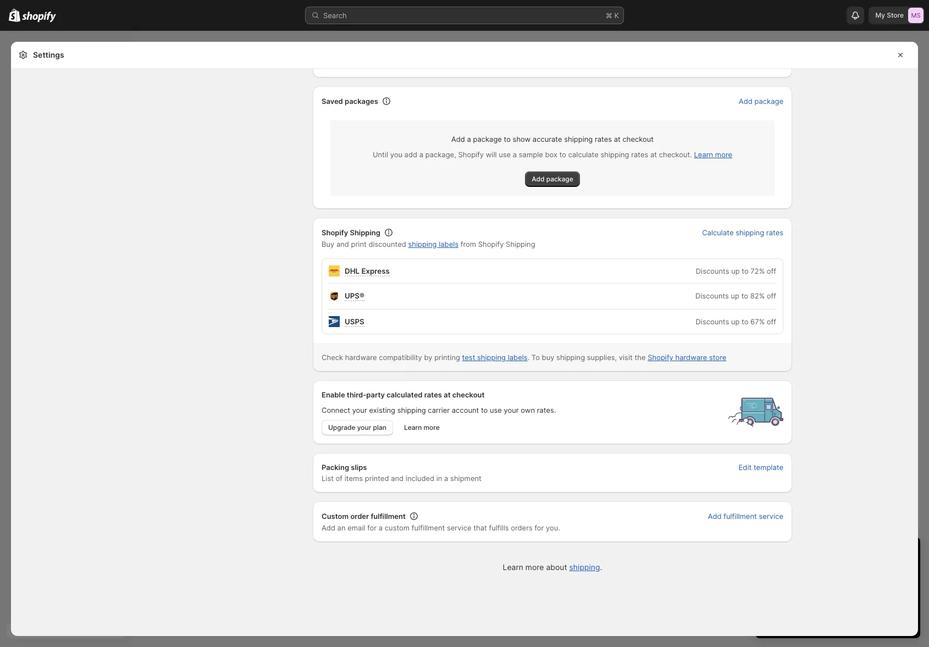Task type: vqa. For each thing, say whether or not it's contained in the screenshot.


Task type: describe. For each thing, give the bounding box(es) containing it.
settings
[[33, 50, 64, 59]]

1 horizontal spatial at
[[614, 135, 621, 144]]

up for 67%
[[732, 318, 740, 326]]

ups®
[[345, 291, 365, 300]]

package,
[[426, 150, 457, 159]]

list
[[322, 474, 334, 483]]

existing
[[369, 406, 396, 415]]

upgrade your plan
[[328, 424, 387, 432]]

express
[[362, 267, 390, 275]]

1 horizontal spatial learn more link
[[695, 150, 733, 159]]

1 horizontal spatial checkout
[[623, 135, 654, 144]]

store
[[710, 353, 727, 362]]

by
[[424, 353, 433, 362]]

discounts up to 82% off
[[696, 291, 777, 300]]

sample
[[519, 150, 543, 159]]

included
[[406, 474, 435, 483]]

0 horizontal spatial learn more link
[[398, 420, 447, 436]]

visit
[[619, 353, 633, 362]]

email
[[348, 524, 366, 533]]

k
[[615, 11, 620, 20]]

connect your existing shipping carrier account to use your own rates.
[[322, 406, 556, 415]]

add for service
[[708, 512, 722, 521]]

add a package to show accurate shipping rates at checkout
[[452, 135, 654, 144]]

1 vertical spatial shipping
[[506, 240, 536, 248]]

0 horizontal spatial fulfillment
[[371, 512, 406, 521]]

buy
[[542, 353, 555, 362]]

1 horizontal spatial fulfillment
[[412, 524, 445, 533]]

67%
[[751, 318, 765, 326]]

to left show
[[504, 135, 511, 144]]

party
[[367, 391, 385, 400]]

shopify right from
[[479, 240, 504, 248]]

dhl express button
[[342, 266, 393, 276]]

discounts up to 72% off
[[696, 267, 777, 275]]

to
[[532, 353, 540, 362]]

1 horizontal spatial add package
[[739, 97, 784, 106]]

enable
[[322, 391, 345, 400]]

72%
[[751, 267, 765, 275]]

shipping link
[[570, 563, 601, 572]]

test shipping labels button
[[462, 353, 528, 362]]

the
[[635, 353, 646, 362]]

add fulfillment service
[[708, 512, 784, 521]]

until you add a package, shopify will use a sample box to calculate shipping rates at checkout. learn more
[[373, 150, 733, 159]]

dhl express
[[345, 267, 390, 275]]

your left own
[[504, 406, 519, 415]]

fulfills
[[489, 524, 509, 533]]

shopify hardware store link
[[648, 353, 727, 362]]

discounts for discounts up to 67% off
[[696, 318, 730, 326]]

a left show
[[467, 135, 471, 144]]

1 vertical spatial .
[[601, 563, 603, 572]]

check
[[322, 353, 343, 362]]

plan
[[373, 424, 387, 432]]

dhl
[[345, 267, 360, 275]]

your for plan
[[357, 424, 372, 432]]

up for 72%
[[732, 267, 740, 275]]

1 horizontal spatial labels
[[508, 353, 528, 362]]

ups® button
[[342, 291, 367, 301]]

connect
[[322, 406, 350, 415]]

to right box at the top of page
[[560, 150, 567, 159]]

calculated
[[387, 391, 423, 400]]

more for learn more about shipping .
[[526, 563, 544, 572]]

calculate
[[703, 228, 734, 237]]

my store image
[[909, 8, 924, 23]]

to left 82%
[[742, 291, 749, 300]]

will
[[486, 150, 497, 159]]

ups® logo illustration image
[[329, 290, 340, 303]]

1 vertical spatial add package
[[532, 175, 574, 183]]

fulfillment inside button
[[724, 512, 757, 521]]

to right account
[[481, 406, 488, 415]]

0 vertical spatial shipping
[[350, 228, 381, 237]]

add
[[405, 150, 418, 159]]

accurate
[[533, 135, 563, 144]]

1 vertical spatial add package button
[[526, 171, 580, 187]]

add an email for a custom fulfillment service that fulfills orders for you.
[[322, 524, 561, 533]]

packing slips
[[322, 463, 367, 472]]

test
[[462, 353, 476, 362]]

a left custom
[[379, 524, 383, 533]]

a right add
[[420, 150, 424, 159]]

discounted
[[369, 240, 406, 248]]

buy and print discounted shipping labels from shopify shipping
[[322, 240, 536, 248]]

orders
[[511, 524, 533, 533]]

calculate shipping rates link
[[696, 225, 791, 240]]

⌘
[[606, 11, 613, 20]]

my store
[[876, 11, 904, 19]]

to left 72%
[[742, 267, 749, 275]]

discounts up to 67% off
[[696, 318, 777, 326]]

learn more about shipping .
[[503, 563, 603, 572]]

items
[[345, 474, 363, 483]]

an
[[338, 524, 346, 533]]

template
[[754, 463, 784, 472]]

rates up calculate
[[595, 135, 612, 144]]

0 horizontal spatial service
[[447, 524, 472, 533]]

0 horizontal spatial .
[[528, 353, 530, 362]]

rates up connect your existing shipping carrier account to use your own rates.
[[425, 391, 442, 400]]

add fulfillment service button
[[702, 509, 791, 524]]

2 for from the left
[[535, 524, 544, 533]]

shopify right 'the'
[[648, 353, 674, 362]]



Task type: locate. For each thing, give the bounding box(es) containing it.
usps
[[345, 318, 365, 326]]

0 horizontal spatial and
[[337, 240, 349, 248]]

0 vertical spatial labels
[[439, 240, 459, 248]]

2 off from the top
[[767, 291, 777, 300]]

printing
[[435, 353, 460, 362]]

upgrade
[[328, 424, 356, 432]]

2 horizontal spatial package
[[755, 97, 784, 106]]

show
[[513, 135, 531, 144]]

third-
[[347, 391, 367, 400]]

1 horizontal spatial learn
[[503, 563, 524, 572]]

3 days left in your trial element
[[756, 566, 921, 639]]

1 horizontal spatial and
[[391, 474, 404, 483]]

of
[[336, 474, 343, 483]]

usps button
[[342, 317, 367, 327]]

usps logo illustration image
[[329, 316, 340, 327]]

more left about
[[526, 563, 544, 572]]

2 vertical spatial off
[[767, 318, 777, 326]]

rates inside "link"
[[767, 228, 784, 237]]

service down template
[[759, 512, 784, 521]]

0 horizontal spatial add package
[[532, 175, 574, 183]]

off for discounts up to 67% off
[[767, 318, 777, 326]]

learn more link down connect your existing shipping carrier account to use your own rates.
[[398, 420, 447, 436]]

about
[[547, 563, 568, 572]]

1 horizontal spatial package
[[547, 175, 574, 183]]

learn right checkout.
[[695, 150, 714, 159]]

search
[[324, 11, 347, 20]]

up left 82%
[[731, 291, 740, 300]]

a right in
[[445, 474, 449, 483]]

dhl express logo illustration image
[[329, 265, 340, 276]]

add package button
[[733, 94, 791, 109], [526, 171, 580, 187]]

my
[[876, 11, 886, 19]]

hardware right check
[[345, 353, 377, 362]]

order
[[351, 512, 369, 521]]

saved
[[322, 97, 343, 106]]

rates left checkout.
[[632, 150, 649, 159]]

labels left to
[[508, 353, 528, 362]]

your left plan
[[357, 424, 372, 432]]

1 horizontal spatial add package button
[[733, 94, 791, 109]]

0 vertical spatial package
[[755, 97, 784, 106]]

more
[[716, 150, 733, 159], [424, 424, 440, 432], [526, 563, 544, 572]]

more right checkout.
[[716, 150, 733, 159]]

0 horizontal spatial at
[[444, 391, 451, 400]]

2 vertical spatial package
[[547, 175, 574, 183]]

1 hardware from the left
[[345, 353, 377, 362]]

2 hardware from the left
[[676, 353, 708, 362]]

custom
[[322, 512, 349, 521]]

0 horizontal spatial labels
[[439, 240, 459, 248]]

edit
[[739, 463, 752, 472]]

supplies,
[[587, 353, 617, 362]]

3 off from the top
[[767, 318, 777, 326]]

1 for from the left
[[368, 524, 377, 533]]

fulfillment
[[371, 512, 406, 521], [724, 512, 757, 521], [412, 524, 445, 533]]

2 horizontal spatial fulfillment
[[724, 512, 757, 521]]

up for 82%
[[731, 291, 740, 300]]

1 horizontal spatial service
[[759, 512, 784, 521]]

shopify up "buy"
[[322, 228, 348, 237]]

3 discounts from the top
[[696, 318, 730, 326]]

1 vertical spatial discounts
[[696, 291, 729, 300]]

and right printed
[[391, 474, 404, 483]]

0 vertical spatial off
[[767, 267, 777, 275]]

0 horizontal spatial add package button
[[526, 171, 580, 187]]

1 vertical spatial and
[[391, 474, 404, 483]]

own
[[521, 406, 535, 415]]

1 vertical spatial up
[[731, 291, 740, 300]]

0 horizontal spatial hardware
[[345, 353, 377, 362]]

account
[[452, 406, 479, 415]]

1 vertical spatial package
[[473, 135, 502, 144]]

0 vertical spatial service
[[759, 512, 784, 521]]

up
[[732, 267, 740, 275], [731, 291, 740, 300], [732, 318, 740, 326]]

fulfillment right custom
[[412, 524, 445, 533]]

you
[[390, 150, 403, 159]]

for down 'custom order fulfillment'
[[368, 524, 377, 533]]

2 vertical spatial up
[[732, 318, 740, 326]]

use for your
[[490, 406, 502, 415]]

discounts for discounts up to 82% off
[[696, 291, 729, 300]]

learn for learn more about shipping .
[[503, 563, 524, 572]]

0 vertical spatial and
[[337, 240, 349, 248]]

1 vertical spatial checkout
[[453, 391, 485, 400]]

use right account
[[490, 406, 502, 415]]

package
[[755, 97, 784, 106], [473, 135, 502, 144], [547, 175, 574, 183]]

more for learn more
[[424, 424, 440, 432]]

from
[[461, 240, 477, 248]]

2 horizontal spatial more
[[716, 150, 733, 159]]

0 horizontal spatial learn
[[404, 424, 422, 432]]

0 vertical spatial checkout
[[623, 135, 654, 144]]

package for the topmost add package button
[[755, 97, 784, 106]]

printed
[[365, 474, 389, 483]]

learn
[[695, 150, 714, 159], [404, 424, 422, 432], [503, 563, 524, 572]]

. left to
[[528, 353, 530, 362]]

shipping right from
[[506, 240, 536, 248]]

shopify left will
[[459, 150, 484, 159]]

that
[[474, 524, 487, 533]]

use right will
[[499, 150, 511, 159]]

buy
[[322, 240, 335, 248]]

0 vertical spatial discounts
[[696, 267, 730, 275]]

shipping up print
[[350, 228, 381, 237]]

packing
[[322, 463, 349, 472]]

2 horizontal spatial learn
[[695, 150, 714, 159]]

shipping
[[350, 228, 381, 237], [506, 240, 536, 248]]

calculate shipping rates
[[703, 228, 784, 237]]

hardware left store
[[676, 353, 708, 362]]

add inside button
[[708, 512, 722, 521]]

your for existing
[[352, 406, 367, 415]]

at
[[614, 135, 621, 144], [651, 150, 658, 159], [444, 391, 451, 400]]

0 horizontal spatial shipping
[[350, 228, 381, 237]]

0 vertical spatial up
[[732, 267, 740, 275]]

0 vertical spatial learn
[[695, 150, 714, 159]]

discounts up discounts up to 82% off
[[696, 267, 730, 275]]

learn for learn more
[[404, 424, 422, 432]]

1 off from the top
[[767, 267, 777, 275]]

0 horizontal spatial for
[[368, 524, 377, 533]]

box
[[545, 150, 558, 159]]

discounts down discounts up to 82% off
[[696, 318, 730, 326]]

shopify shipping
[[322, 228, 381, 237]]

rates.
[[537, 406, 556, 415]]

list of items printed and included in a shipment
[[322, 474, 482, 483]]

more down connect your existing shipping carrier account to use your own rates.
[[424, 424, 440, 432]]

your inside upgrade your plan link
[[357, 424, 372, 432]]

for left you.
[[535, 524, 544, 533]]

1 vertical spatial more
[[424, 424, 440, 432]]

2 vertical spatial at
[[444, 391, 451, 400]]

a
[[467, 135, 471, 144], [420, 150, 424, 159], [513, 150, 517, 159], [445, 474, 449, 483], [379, 524, 383, 533]]

learn more link right checkout.
[[695, 150, 733, 159]]

for
[[368, 524, 377, 533], [535, 524, 544, 533]]

carrier
[[428, 406, 450, 415]]

0 horizontal spatial shopify image
[[9, 9, 20, 22]]

. right about
[[601, 563, 603, 572]]

packages
[[345, 97, 379, 106]]

a left "sample"
[[513, 150, 517, 159]]

off right 72%
[[767, 267, 777, 275]]

1 horizontal spatial hardware
[[676, 353, 708, 362]]

use
[[499, 150, 511, 159], [490, 406, 502, 415]]

up left 72%
[[732, 267, 740, 275]]

rates up the discounts up to 72% off
[[767, 228, 784, 237]]

dialog
[[923, 42, 930, 637]]

0 horizontal spatial checkout
[[453, 391, 485, 400]]

you.
[[546, 524, 561, 533]]

add for email
[[322, 524, 336, 533]]

custom
[[385, 524, 410, 533]]

off for discounts up to 82% off
[[767, 291, 777, 300]]

1 vertical spatial use
[[490, 406, 502, 415]]

package for bottom add package button
[[547, 175, 574, 183]]

2 vertical spatial discounts
[[696, 318, 730, 326]]

82%
[[751, 291, 765, 300]]

1 vertical spatial labels
[[508, 353, 528, 362]]

.
[[528, 353, 530, 362], [601, 563, 603, 572]]

0 vertical spatial learn more link
[[695, 150, 733, 159]]

discounts down the discounts up to 72% off
[[696, 291, 729, 300]]

shopify image
[[9, 9, 20, 22], [22, 11, 56, 22]]

fulfillment down edit
[[724, 512, 757, 521]]

your
[[352, 406, 367, 415], [504, 406, 519, 415], [357, 424, 372, 432]]

0 horizontal spatial more
[[424, 424, 440, 432]]

0 vertical spatial more
[[716, 150, 733, 159]]

learn more
[[404, 424, 440, 432]]

check hardware compatibility by printing test shipping labels . to buy shipping supplies, visit the shopify hardware store
[[322, 353, 727, 362]]

0 vertical spatial use
[[499, 150, 511, 159]]

fulfillment up custom
[[371, 512, 406, 521]]

print
[[351, 240, 367, 248]]

learn down orders
[[503, 563, 524, 572]]

0 vertical spatial add package button
[[733, 94, 791, 109]]

calculate
[[569, 150, 599, 159]]

shipping labels link
[[409, 240, 459, 248]]

1 vertical spatial service
[[447, 524, 472, 533]]

1 horizontal spatial shipping
[[506, 240, 536, 248]]

1 horizontal spatial more
[[526, 563, 544, 572]]

to
[[504, 135, 511, 144], [560, 150, 567, 159], [742, 267, 749, 275], [742, 291, 749, 300], [742, 318, 749, 326], [481, 406, 488, 415]]

2 vertical spatial more
[[526, 563, 544, 572]]

2 vertical spatial learn
[[503, 563, 524, 572]]

up left 67%
[[732, 318, 740, 326]]

0 vertical spatial add package
[[739, 97, 784, 106]]

to left 67%
[[742, 318, 749, 326]]

learn more link
[[695, 150, 733, 159], [398, 420, 447, 436]]

⌘ k
[[606, 11, 620, 20]]

service inside button
[[759, 512, 784, 521]]

1 horizontal spatial .
[[601, 563, 603, 572]]

1 vertical spatial learn
[[404, 424, 422, 432]]

discounts for discounts up to 72% off
[[696, 267, 730, 275]]

1 vertical spatial at
[[651, 150, 658, 159]]

in
[[437, 474, 443, 483]]

off for discounts up to 72% off
[[767, 267, 777, 275]]

1 vertical spatial learn more link
[[398, 420, 447, 436]]

slips
[[351, 463, 367, 472]]

off
[[767, 267, 777, 275], [767, 291, 777, 300], [767, 318, 777, 326]]

1 horizontal spatial for
[[535, 524, 544, 533]]

off right 82%
[[767, 291, 777, 300]]

0 horizontal spatial package
[[473, 135, 502, 144]]

custom order fulfillment
[[322, 512, 406, 521]]

add for package
[[452, 135, 465, 144]]

checkout.
[[660, 150, 693, 159]]

and
[[337, 240, 349, 248], [391, 474, 404, 483]]

1 discounts from the top
[[696, 267, 730, 275]]

shipping inside "link"
[[736, 228, 765, 237]]

1 vertical spatial off
[[767, 291, 777, 300]]

discounts
[[696, 267, 730, 275], [696, 291, 729, 300], [696, 318, 730, 326]]

and down shopify shipping
[[337, 240, 349, 248]]

labels left from
[[439, 240, 459, 248]]

0 vertical spatial .
[[528, 353, 530, 362]]

0 vertical spatial at
[[614, 135, 621, 144]]

edit template
[[739, 463, 784, 472]]

saved packages
[[322, 97, 379, 106]]

off right 67%
[[767, 318, 777, 326]]

2 horizontal spatial at
[[651, 150, 658, 159]]

2 discounts from the top
[[696, 291, 729, 300]]

service left that
[[447, 524, 472, 533]]

until
[[373, 150, 388, 159]]

enable third-party calculated rates at checkout
[[322, 391, 485, 400]]

settings dialog
[[11, 0, 919, 639]]

upgrade your plan link
[[322, 420, 393, 436]]

store
[[888, 11, 904, 19]]

your down third-
[[352, 406, 367, 415]]

learn down connect your existing shipping carrier account to use your own rates.
[[404, 424, 422, 432]]

1 horizontal spatial shopify image
[[22, 11, 56, 22]]

use for a
[[499, 150, 511, 159]]



